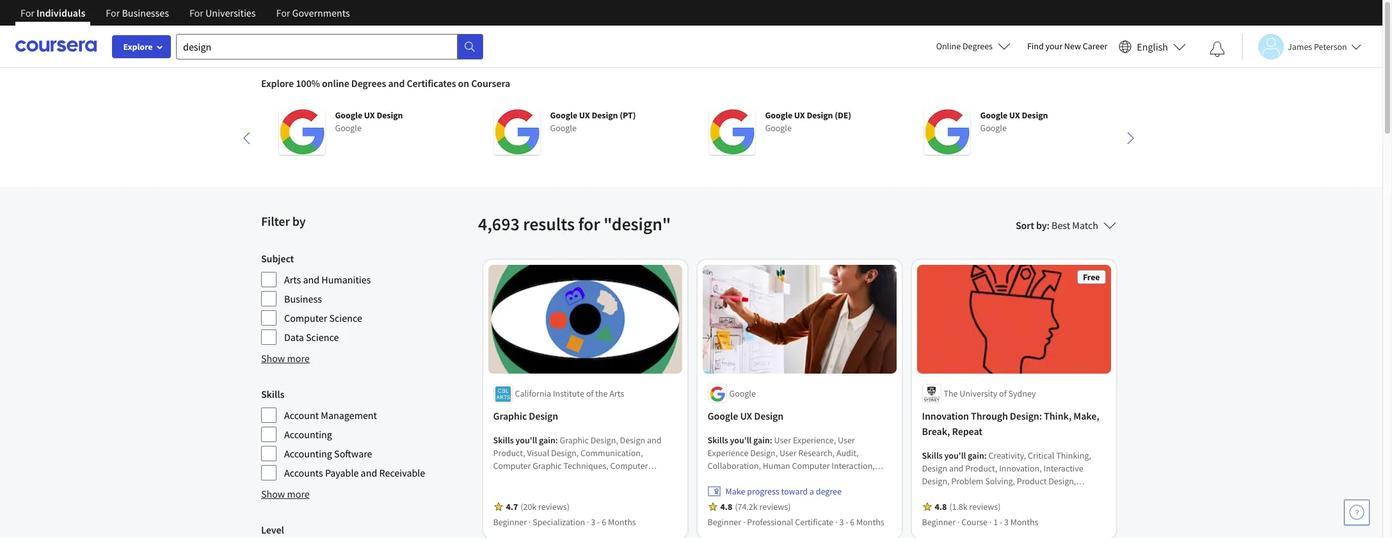 Task type: vqa. For each thing, say whether or not it's contained in the screenshot.
the middle -
yes



Task type: describe. For each thing, give the bounding box(es) containing it.
0 horizontal spatial product
[[745, 473, 775, 485]]

interactive inside graphic design, design and product, visual design, communication, computer graphic techniques, computer graphics, creativity, graph theory, geometry, interactive design
[[493, 486, 533, 498]]

software
[[334, 447, 372, 460]]

product, inside graphic design, design and product, visual design, communication, computer graphic techniques, computer graphics, creativity, graph theory, geometry, interactive design
[[493, 448, 526, 459]]

individuals
[[37, 6, 85, 19]]

1
[[994, 517, 998, 528]]

1 vertical spatial arts
[[610, 388, 624, 400]]

the
[[596, 388, 608, 400]]

skills for innovation through design: think, make, break, repeat
[[922, 450, 943, 462]]

4.8 (74.2k reviews)
[[721, 501, 791, 513]]

by for filter
[[292, 213, 306, 229]]

show more for data science
[[261, 352, 310, 365]]

more for data
[[287, 352, 310, 365]]

and inside the subject group
[[303, 273, 319, 286]]

a
[[810, 486, 814, 498]]

4.8 (1.8k reviews)
[[935, 501, 1001, 513]]

new
[[1064, 40, 1081, 52]]

james
[[1288, 41, 1312, 52]]

match
[[1072, 219, 1098, 232]]

make
[[726, 486, 746, 498]]

: for innovation through design: think, make, break, repeat
[[985, 450, 987, 462]]

google ux design google for fourth google image
[[981, 109, 1048, 134]]

reviews) for innovation through design: think, make, break, repeat
[[970, 501, 1001, 513]]

and inside graphic design, design and product, visual design, communication, computer graphic techniques, computer graphics, creativity, graph theory, geometry, interactive design
[[647, 435, 662, 446]]

(de)
[[835, 109, 852, 121]]

arts inside the subject group
[[284, 273, 301, 286]]

english button
[[1114, 26, 1191, 67]]

: for graphic design
[[556, 435, 558, 446]]

development,
[[838, 473, 891, 485]]

and up problem
[[949, 463, 964, 475]]

(20k
[[521, 501, 537, 513]]

professional
[[747, 517, 794, 528]]

solving,
[[986, 476, 1015, 487]]

accounts payable and receivable
[[284, 467, 425, 479]]

design:
[[1010, 410, 1042, 423]]

communication,
[[581, 448, 643, 459]]

critical
[[1028, 450, 1055, 462]]

university
[[960, 388, 998, 400]]

governments
[[292, 6, 350, 19]]

account management
[[284, 409, 377, 422]]

skills for google ux design
[[708, 435, 729, 446]]

graphic design, design and product, visual design, communication, computer graphic techniques, computer graphics, creativity, graph theory, geometry, interactive design
[[493, 435, 664, 498]]

break,
[[922, 425, 950, 438]]

the
[[944, 388, 958, 400]]

planning,
[[708, 473, 743, 485]]

design, down solving, in the bottom right of the page
[[974, 489, 1002, 500]]

make,
[[1074, 410, 1100, 423]]

science for data science
[[306, 331, 339, 344]]

design, left a
[[777, 486, 805, 498]]

gain for ux
[[754, 435, 770, 446]]

arts and humanities
[[284, 273, 371, 286]]

more for accounts
[[287, 488, 310, 501]]

design, up communication,
[[591, 435, 618, 446]]

gain for through
[[968, 450, 985, 462]]

show notifications image
[[1210, 42, 1225, 57]]

innovation
[[922, 410, 969, 423]]

1 3 from the left
[[591, 517, 596, 528]]

design, up toward
[[777, 473, 804, 485]]

2 - from the left
[[846, 517, 849, 528]]

online degrees button
[[926, 32, 1021, 60]]

for individuals
[[20, 6, 85, 19]]

explore 100% online degrees and certificates on coursera
[[261, 77, 510, 90]]

filter by
[[261, 213, 306, 229]]

filter
[[261, 213, 290, 229]]

show more for accounts payable and receivable
[[261, 488, 310, 501]]

institute
[[553, 388, 585, 400]]

businesses
[[122, 6, 169, 19]]

subject
[[261, 252, 294, 265]]

for universities
[[189, 6, 256, 19]]

thinking,
[[1057, 450, 1092, 462]]

2 3 from the left
[[840, 517, 844, 528]]

100%
[[296, 77, 320, 90]]

development
[[825, 486, 875, 498]]

graphic for design
[[493, 410, 527, 423]]

months for innovation through design: think, make, break, repeat
[[1011, 517, 1039, 528]]

accounts
[[284, 467, 323, 479]]

experience, inside user experience, user experience design, user research, audit, collaboration, human computer interaction, planning, product design, product development, social media, web design, web development tools
[[793, 435, 836, 446]]

of for design
[[586, 388, 594, 400]]

progress
[[747, 486, 780, 498]]

reviews) for graphic design
[[539, 501, 570, 513]]

graph
[[570, 473, 593, 485]]

skills for graphic design
[[493, 435, 514, 446]]

design inside google ux design (de) google
[[807, 109, 833, 121]]

3 · from the left
[[743, 517, 746, 528]]

months for graphic design
[[608, 517, 636, 528]]

- for graphic design
[[598, 517, 600, 528]]

for for governments
[[276, 6, 290, 19]]

graphics,
[[493, 473, 529, 485]]

: left best at the top of the page
[[1047, 219, 1050, 232]]

skills inside group
[[261, 388, 284, 401]]

design inside google ux design (pt) google
[[592, 109, 618, 121]]

make progress toward a degree
[[726, 486, 842, 498]]

think,
[[1044, 410, 1072, 423]]

best
[[1052, 219, 1070, 232]]

social
[[708, 486, 731, 498]]

skills you'll gain : for innovation
[[922, 450, 989, 462]]

for for universities
[[189, 6, 203, 19]]

google ux design
[[708, 410, 784, 423]]

skills you'll gain : for google
[[708, 435, 774, 446]]

interaction,
[[832, 460, 875, 472]]

2 6 from the left
[[850, 517, 855, 528]]

explore button
[[112, 35, 171, 58]]

toward
[[781, 486, 808, 498]]

4.7
[[506, 501, 518, 513]]

you'll for graphic
[[516, 435, 538, 446]]

peterson
[[1314, 41, 1347, 52]]

of for through
[[1000, 388, 1007, 400]]

through
[[971, 410, 1008, 423]]

english
[[1137, 40, 1168, 53]]

design, down thinking,
[[1049, 476, 1076, 487]]

skills you'll gain : for graphic
[[493, 435, 560, 446]]

data science
[[284, 331, 339, 344]]

1 google image from the left
[[279, 109, 325, 155]]

experience inside user experience, user experience design, user research, audit, collaboration, human computer interaction, planning, product design, product development, social media, web design, web development tools
[[708, 448, 749, 459]]

beginner for graphic design
[[493, 517, 527, 528]]

beginner · professional certificate · 3 - 6 months
[[708, 517, 885, 528]]

ux for first google image from left
[[364, 109, 375, 121]]

2 web from the left
[[807, 486, 823, 498]]

computer up "geometry," at the bottom of page
[[611, 460, 648, 472]]

sydney
[[1009, 388, 1036, 400]]

google ux design link
[[708, 409, 892, 424]]

computer inside user experience, user experience design, user research, audit, collaboration, human computer interaction, planning, product design, product development, social media, web design, web development tools
[[792, 460, 830, 472]]

google ux design google for first google image from left
[[335, 109, 403, 134]]

graphic design link
[[493, 409, 677, 424]]

google ux design (de) google
[[766, 109, 852, 134]]

1 web from the left
[[759, 486, 776, 498]]

1 6 from the left
[[602, 517, 607, 528]]

4,693 results for "design"
[[478, 212, 671, 236]]

degrees inside the online degrees dropdown button
[[963, 40, 993, 52]]

you'll for google
[[730, 435, 752, 446]]



Task type: locate. For each thing, give the bounding box(es) containing it.
explore for explore 100% online degrees and certificates on coursera
[[261, 77, 294, 90]]

results
[[523, 212, 575, 236]]

graphic down graphic design link
[[560, 435, 589, 446]]

user experience, user experience design, user research, audit, collaboration, human computer interaction, planning, product design, product development, social media, web design, web development tools
[[708, 435, 891, 510]]

0 vertical spatial experience,
[[793, 435, 836, 446]]

1 horizontal spatial arts
[[610, 388, 624, 400]]

4.8 for 4.8 (74.2k reviews)
[[721, 501, 733, 513]]

creativity, critical thinking, design and product, innovation, interactive design, problem solving, product design, research and design, user experience, user experience design
[[922, 450, 1092, 513]]

explore for explore
[[123, 41, 153, 52]]

1 vertical spatial degrees
[[351, 77, 386, 90]]

research,
[[799, 448, 835, 459]]

for governments
[[276, 6, 350, 19]]

sort
[[1016, 219, 1034, 232]]

skills you'll gain :
[[493, 435, 560, 446], [708, 435, 774, 446], [922, 450, 989, 462]]

1 of from the left
[[586, 388, 594, 400]]

computer down research, in the bottom of the page
[[792, 460, 830, 472]]

research
[[922, 489, 956, 500]]

0 horizontal spatial experience,
[[793, 435, 836, 446]]

1 vertical spatial explore
[[261, 77, 294, 90]]

: up solving, in the bottom right of the page
[[985, 450, 987, 462]]

1 show more from the top
[[261, 352, 310, 365]]

1 show more button from the top
[[261, 351, 310, 366]]

beginner · specialization · 3 - 6 months
[[493, 517, 636, 528]]

payable
[[325, 467, 359, 479]]

innovation through design: think, make, break, repeat link
[[922, 409, 1106, 439]]

beginner down the (1.8k
[[922, 517, 956, 528]]

(1.8k
[[950, 501, 968, 513]]

2 horizontal spatial beginner
[[922, 517, 956, 528]]

4.8 down social
[[721, 501, 733, 513]]

None search field
[[176, 34, 483, 59]]

months right 1
[[1011, 517, 1039, 528]]

3 beginner from the left
[[922, 517, 956, 528]]

3 3 from the left
[[1005, 517, 1009, 528]]

0 horizontal spatial reviews)
[[539, 501, 570, 513]]

and up business
[[303, 273, 319, 286]]

0 horizontal spatial web
[[759, 486, 776, 498]]

you'll for innovation
[[945, 450, 966, 462]]

1 for from the left
[[20, 6, 35, 19]]

3 - from the left
[[1000, 517, 1003, 528]]

online
[[936, 40, 961, 52]]

2 google ux design google from the left
[[981, 109, 1048, 134]]

1 horizontal spatial by
[[1036, 219, 1047, 232]]

0 horizontal spatial interactive
[[493, 486, 533, 498]]

- right 1
[[1000, 517, 1003, 528]]

arts right the
[[610, 388, 624, 400]]

0 vertical spatial product,
[[493, 448, 526, 459]]

graphic down 'visual'
[[533, 460, 562, 472]]

degrees right online
[[351, 77, 386, 90]]

1 google ux design google from the left
[[335, 109, 403, 134]]

accounting for accounting
[[284, 428, 332, 441]]

coursera
[[471, 77, 510, 90]]

2 show more from the top
[[261, 488, 310, 501]]

0 horizontal spatial -
[[598, 517, 600, 528]]

1 horizontal spatial of
[[1000, 388, 1007, 400]]

3 months from the left
[[1011, 517, 1039, 528]]

show more button
[[261, 351, 310, 366], [261, 486, 310, 502]]

months down development
[[857, 517, 885, 528]]

0 horizontal spatial 4.8
[[721, 501, 733, 513]]

0 horizontal spatial beginner
[[493, 517, 527, 528]]

- for innovation through design: think, make, break, repeat
[[1000, 517, 1003, 528]]

collaboration,
[[708, 460, 761, 472]]

and down the software
[[361, 467, 377, 479]]

product up progress
[[745, 473, 775, 485]]

· down (74.2k
[[743, 517, 746, 528]]

0 horizontal spatial you'll
[[516, 435, 538, 446]]

2 horizontal spatial you'll
[[945, 450, 966, 462]]

show more button for data
[[261, 351, 310, 366]]

1 horizontal spatial google ux design google
[[981, 109, 1048, 134]]

your
[[1046, 40, 1063, 52]]

and left certificates
[[388, 77, 405, 90]]

experience down research
[[922, 501, 963, 513]]

3 right 'specialization'
[[591, 517, 596, 528]]

show more down data
[[261, 352, 310, 365]]

2 horizontal spatial product
[[1017, 476, 1047, 487]]

0 horizontal spatial skills you'll gain :
[[493, 435, 560, 446]]

skills down the break,
[[922, 450, 943, 462]]

: down graphic design link
[[556, 435, 558, 446]]

graphic
[[493, 410, 527, 423], [560, 435, 589, 446], [533, 460, 562, 472]]

2 beginner from the left
[[708, 517, 742, 528]]

skills you'll gain : up 'visual'
[[493, 435, 560, 446]]

1 vertical spatial graphic
[[560, 435, 589, 446]]

2 of from the left
[[1000, 388, 1007, 400]]

science down humanities
[[329, 312, 362, 325]]

4.8
[[721, 501, 733, 513], [935, 501, 947, 513]]

certificates
[[407, 77, 456, 90]]

1 · from the left
[[529, 517, 531, 528]]

course
[[962, 517, 988, 528]]

1 vertical spatial show
[[261, 488, 285, 501]]

:
[[1047, 219, 1050, 232], [556, 435, 558, 446], [770, 435, 773, 446], [985, 450, 987, 462]]

- right 'specialization'
[[598, 517, 600, 528]]

accounting up accounts
[[284, 447, 332, 460]]

the university of sydney
[[944, 388, 1036, 400]]

: for google ux design
[[770, 435, 773, 446]]

creativity, up innovation,
[[989, 450, 1026, 462]]

2 horizontal spatial gain
[[968, 450, 985, 462]]

1 horizontal spatial 3
[[840, 517, 844, 528]]

1 vertical spatial product,
[[966, 463, 998, 475]]

2 months from the left
[[857, 517, 885, 528]]

1 horizontal spatial 4.8
[[935, 501, 947, 513]]

1 more from the top
[[287, 352, 310, 365]]

6 · from the left
[[990, 517, 992, 528]]

graphic design
[[493, 410, 559, 423]]

design, up human
[[751, 448, 778, 459]]

design, up techniques,
[[551, 448, 579, 459]]

reviews) up beginner · course · 1 - 3 months
[[970, 501, 1001, 513]]

of left the
[[586, 388, 594, 400]]

for for businesses
[[106, 6, 120, 19]]

1 show from the top
[[261, 352, 285, 365]]

reviews) up 'specialization'
[[539, 501, 570, 513]]

6 down theory,
[[602, 517, 607, 528]]

1 horizontal spatial explore
[[261, 77, 294, 90]]

3 for from the left
[[189, 6, 203, 19]]

show for data
[[261, 352, 285, 365]]

and inside 'skills' group
[[361, 467, 377, 479]]

skills you'll gain : down the "google ux design" at the bottom right of the page
[[708, 435, 774, 446]]

media,
[[732, 486, 757, 498]]

skills down the 'graphic design'
[[493, 435, 514, 446]]

ux for third google image from right
[[579, 109, 590, 121]]

0 vertical spatial show
[[261, 352, 285, 365]]

explore
[[123, 41, 153, 52], [261, 77, 294, 90]]

2 reviews) from the left
[[760, 501, 791, 513]]

experience inside "creativity, critical thinking, design and product, innovation, interactive design, problem solving, product design, research and design, user experience, user experience design"
[[922, 501, 963, 513]]

3 reviews) from the left
[[970, 501, 1001, 513]]

1 horizontal spatial product,
[[966, 463, 998, 475]]

show more button for accounts
[[261, 486, 310, 502]]

ux for fourth google image
[[1010, 109, 1020, 121]]

theory,
[[594, 473, 623, 485]]

1 beginner from the left
[[493, 517, 527, 528]]

and down problem
[[958, 489, 973, 500]]

0 vertical spatial graphic
[[493, 410, 527, 423]]

science for computer science
[[329, 312, 362, 325]]

you'll down the "google ux design" at the bottom right of the page
[[730, 435, 752, 446]]

1 horizontal spatial beginner
[[708, 517, 742, 528]]

1 vertical spatial science
[[306, 331, 339, 344]]

0 horizontal spatial gain
[[539, 435, 556, 446]]

4 · from the left
[[836, 517, 838, 528]]

1 months from the left
[[608, 517, 636, 528]]

creativity, down 'visual'
[[530, 473, 568, 485]]

interactive inside "creativity, critical thinking, design and product, innovation, interactive design, problem solving, product design, research and design, user experience, user experience design"
[[1044, 463, 1084, 475]]

0 vertical spatial show more
[[261, 352, 310, 365]]

0 horizontal spatial explore
[[123, 41, 153, 52]]

1 horizontal spatial product
[[806, 473, 836, 485]]

james peterson
[[1288, 41, 1347, 52]]

· right certificate
[[836, 517, 838, 528]]

geometry,
[[625, 473, 664, 485]]

1 horizontal spatial web
[[807, 486, 823, 498]]

2 horizontal spatial skills you'll gain :
[[922, 450, 989, 462]]

(74.2k
[[735, 501, 758, 513]]

What do you want to learn? text field
[[176, 34, 458, 59]]

0 vertical spatial arts
[[284, 273, 301, 286]]

explore down the for businesses
[[123, 41, 153, 52]]

reviews)
[[539, 501, 570, 513], [760, 501, 791, 513], [970, 501, 1001, 513]]

accounting for accounting software
[[284, 447, 332, 460]]

tools
[[708, 499, 728, 510]]

3 google image from the left
[[709, 109, 755, 155]]

you'll down repeat
[[945, 450, 966, 462]]

product, up problem
[[966, 463, 998, 475]]

1 vertical spatial show more button
[[261, 486, 310, 502]]

visual
[[527, 448, 550, 459]]

computer inside the subject group
[[284, 312, 327, 325]]

0 vertical spatial accounting
[[284, 428, 332, 441]]

0 vertical spatial creativity,
[[989, 450, 1026, 462]]

beginner down "4.7"
[[493, 517, 527, 528]]

help center image
[[1349, 505, 1365, 520]]

2 horizontal spatial reviews)
[[970, 501, 1001, 513]]

ux for third google image from left
[[794, 109, 805, 121]]

show
[[261, 352, 285, 365], [261, 488, 285, 501]]

career
[[1083, 40, 1107, 52]]

web up certificate
[[807, 486, 823, 498]]

0 horizontal spatial degrees
[[351, 77, 386, 90]]

1 horizontal spatial experience,
[[1023, 489, 1066, 500]]

1 vertical spatial show more
[[261, 488, 310, 501]]

0 horizontal spatial google ux design google
[[335, 109, 403, 134]]

2 accounting from the top
[[284, 447, 332, 460]]

sort by : best match
[[1016, 219, 1098, 232]]

and up "geometry," at the bottom of page
[[647, 435, 662, 446]]

banner navigation
[[10, 0, 360, 35]]

0 horizontal spatial creativity,
[[530, 473, 568, 485]]

design, up research
[[922, 476, 950, 487]]

3 right 1
[[1005, 517, 1009, 528]]

product, up "graphics," on the bottom
[[493, 448, 526, 459]]

beginner down tools
[[708, 517, 742, 528]]

1 vertical spatial interactive
[[493, 486, 533, 498]]

skills group
[[261, 387, 470, 481]]

skills
[[261, 388, 284, 401], [493, 435, 514, 446], [708, 435, 729, 446], [922, 450, 943, 462]]

show more
[[261, 352, 310, 365], [261, 488, 310, 501]]

audit,
[[837, 448, 859, 459]]

-
[[598, 517, 600, 528], [846, 517, 849, 528], [1000, 517, 1003, 528]]

6 down development
[[850, 517, 855, 528]]

: up human
[[770, 435, 773, 446]]

ux inside google ux design (de) google
[[794, 109, 805, 121]]

for left businesses at the left top of page
[[106, 6, 120, 19]]

science
[[329, 312, 362, 325], [306, 331, 339, 344]]

product down innovation,
[[1017, 476, 1047, 487]]

1 horizontal spatial you'll
[[730, 435, 752, 446]]

1 vertical spatial experience,
[[1023, 489, 1066, 500]]

0 horizontal spatial arts
[[284, 273, 301, 286]]

4 for from the left
[[276, 6, 290, 19]]

universities
[[205, 6, 256, 19]]

2 horizontal spatial -
[[1000, 517, 1003, 528]]

0 horizontal spatial by
[[292, 213, 306, 229]]

1 horizontal spatial months
[[857, 517, 885, 528]]

0 vertical spatial explore
[[123, 41, 153, 52]]

accounting down account
[[284, 428, 332, 441]]

accounting software
[[284, 447, 372, 460]]

humanities
[[321, 273, 371, 286]]

5 · from the left
[[958, 517, 960, 528]]

creativity,
[[989, 450, 1026, 462], [530, 473, 568, 485]]

on
[[458, 77, 469, 90]]

1 accounting from the top
[[284, 428, 332, 441]]

more down data
[[287, 352, 310, 365]]

· left 1
[[990, 517, 992, 528]]

0 horizontal spatial product,
[[493, 448, 526, 459]]

science down 'computer science' at the bottom left of the page
[[306, 331, 339, 344]]

explore inside popup button
[[123, 41, 153, 52]]

reviews) up the professional
[[760, 501, 791, 513]]

explore left 100%
[[261, 77, 294, 90]]

computer up "graphics," on the bottom
[[493, 460, 531, 472]]

gain down repeat
[[968, 450, 985, 462]]

2 show more button from the top
[[261, 486, 310, 502]]

1 horizontal spatial degrees
[[963, 40, 993, 52]]

0 vertical spatial more
[[287, 352, 310, 365]]

creativity, inside "creativity, critical thinking, design and product, innovation, interactive design, problem solving, product design, research and design, user experience, user experience design"
[[989, 450, 1026, 462]]

more down accounts
[[287, 488, 310, 501]]

1 reviews) from the left
[[539, 501, 570, 513]]

4 google image from the left
[[924, 109, 970, 155]]

4.8 for 4.8 (1.8k reviews)
[[935, 501, 947, 513]]

gain down the "google ux design" at the bottom right of the page
[[754, 435, 770, 446]]

interactive down thinking,
[[1044, 463, 1084, 475]]

california institute of the arts
[[515, 388, 624, 400]]

2 · from the left
[[587, 517, 590, 528]]

0 horizontal spatial of
[[586, 388, 594, 400]]

1 - from the left
[[598, 517, 600, 528]]

management
[[321, 409, 377, 422]]

james peterson button
[[1242, 34, 1361, 59]]

for
[[20, 6, 35, 19], [106, 6, 120, 19], [189, 6, 203, 19], [276, 6, 290, 19]]

by right filter
[[292, 213, 306, 229]]

by for sort
[[1036, 219, 1047, 232]]

0 vertical spatial degrees
[[963, 40, 993, 52]]

product up degree
[[806, 473, 836, 485]]

0 horizontal spatial experience
[[708, 448, 749, 459]]

experience, up research, in the bottom of the page
[[793, 435, 836, 446]]

you'll up 'visual'
[[516, 435, 538, 446]]

creativity, inside graphic design, design and product, visual design, communication, computer graphic techniques, computer graphics, creativity, graph theory, geometry, interactive design
[[530, 473, 568, 485]]

1 horizontal spatial reviews)
[[760, 501, 791, 513]]

arts up business
[[284, 273, 301, 286]]

(pt)
[[620, 109, 636, 121]]

coursera image
[[15, 36, 97, 56]]

0 horizontal spatial months
[[608, 517, 636, 528]]

2 more from the top
[[287, 488, 310, 501]]

online degrees
[[936, 40, 993, 52]]

months
[[608, 517, 636, 528], [857, 517, 885, 528], [1011, 517, 1039, 528]]

experience, down innovation,
[[1023, 489, 1066, 500]]

0 vertical spatial interactive
[[1044, 463, 1084, 475]]

degrees right online at the right of the page
[[963, 40, 993, 52]]

of left "sydney"
[[1000, 388, 1007, 400]]

graphic down california
[[493, 410, 527, 423]]

3
[[591, 517, 596, 528], [840, 517, 844, 528], [1005, 517, 1009, 528]]

skills up collaboration,
[[708, 435, 729, 446]]

computer down business
[[284, 312, 327, 325]]

ux inside google ux design (pt) google
[[579, 109, 590, 121]]

for left the individuals
[[20, 6, 35, 19]]

for for individuals
[[20, 6, 35, 19]]

user
[[774, 435, 792, 446], [838, 435, 855, 446], [780, 448, 797, 459], [1004, 489, 1021, 500], [1067, 489, 1084, 500]]

0 horizontal spatial 3
[[591, 517, 596, 528]]

account
[[284, 409, 319, 422]]

specialization
[[533, 517, 585, 528]]

0 vertical spatial experience
[[708, 448, 749, 459]]

of
[[586, 388, 594, 400], [1000, 388, 1007, 400]]

degree
[[816, 486, 842, 498]]

1 4.8 from the left
[[721, 501, 733, 513]]

"design"
[[604, 212, 671, 236]]

1 horizontal spatial gain
[[754, 435, 770, 446]]

google
[[335, 109, 363, 121], [550, 109, 578, 121], [766, 109, 793, 121], [981, 109, 1008, 121], [335, 122, 362, 134], [550, 122, 577, 134], [766, 122, 792, 134], [981, 122, 1007, 134], [730, 388, 756, 400], [708, 410, 738, 423]]

google ux design google
[[335, 109, 403, 134], [981, 109, 1048, 134]]

1 horizontal spatial experience
[[922, 501, 963, 513]]

experience up collaboration,
[[708, 448, 749, 459]]

interactive down "graphics," on the bottom
[[493, 486, 533, 498]]

data
[[284, 331, 304, 344]]

· down "(20k"
[[529, 517, 531, 528]]

show more down accounts
[[261, 488, 310, 501]]

1 vertical spatial experience
[[922, 501, 963, 513]]

for
[[578, 212, 600, 236]]

show for accounts
[[261, 488, 285, 501]]

0 horizontal spatial 6
[[602, 517, 607, 528]]

3 right certificate
[[840, 517, 844, 528]]

computer science
[[284, 312, 362, 325]]

4.8 down research
[[935, 501, 947, 513]]

product, inside "creativity, critical thinking, design and product, innovation, interactive design, problem solving, product design, research and design, user experience, user experience design"
[[966, 463, 998, 475]]

show more button down data
[[261, 351, 310, 366]]

2 vertical spatial graphic
[[533, 460, 562, 472]]

1 horizontal spatial -
[[846, 517, 849, 528]]

repeat
[[952, 425, 983, 438]]

find
[[1027, 40, 1044, 52]]

subject group
[[261, 251, 470, 346]]

show up level at bottom left
[[261, 488, 285, 501]]

problem
[[952, 476, 984, 487]]

experience, inside "creativity, critical thinking, design and product, innovation, interactive design, problem solving, product design, research and design, user experience, user experience design"
[[1023, 489, 1066, 500]]

· right 'specialization'
[[587, 517, 590, 528]]

2 google image from the left
[[494, 109, 540, 155]]

1 vertical spatial creativity,
[[530, 473, 568, 485]]

2 horizontal spatial months
[[1011, 517, 1039, 528]]

online
[[322, 77, 349, 90]]

2 for from the left
[[106, 6, 120, 19]]

- down development
[[846, 517, 849, 528]]

human
[[763, 460, 791, 472]]

1 horizontal spatial interactive
[[1044, 463, 1084, 475]]

product inside "creativity, critical thinking, design and product, innovation, interactive design, problem solving, product design, research and design, user experience, user experience design"
[[1017, 476, 1047, 487]]

gain for design
[[539, 435, 556, 446]]

2 horizontal spatial 3
[[1005, 517, 1009, 528]]

receivable
[[379, 467, 425, 479]]

by right sort
[[1036, 219, 1047, 232]]

0 vertical spatial science
[[329, 312, 362, 325]]

california
[[515, 388, 551, 400]]

2 4.8 from the left
[[935, 501, 947, 513]]

show down data
[[261, 352, 285, 365]]

gain up 'visual'
[[539, 435, 556, 446]]

0 vertical spatial show more button
[[261, 351, 310, 366]]

find your new career
[[1027, 40, 1107, 52]]

skills up account
[[261, 388, 284, 401]]

skills you'll gain : down repeat
[[922, 450, 989, 462]]

1 horizontal spatial skills you'll gain :
[[708, 435, 774, 446]]

beginner for innovation through design: think, make, break, repeat
[[922, 517, 956, 528]]

1 horizontal spatial 6
[[850, 517, 855, 528]]

graphic for design,
[[560, 435, 589, 446]]

1 vertical spatial more
[[287, 488, 310, 501]]

2 show from the top
[[261, 488, 285, 501]]

1 horizontal spatial creativity,
[[989, 450, 1026, 462]]

1 vertical spatial accounting
[[284, 447, 332, 460]]

ux inside google ux design link
[[740, 410, 752, 423]]

google image
[[279, 109, 325, 155], [494, 109, 540, 155], [709, 109, 755, 155], [924, 109, 970, 155]]

for left governments
[[276, 6, 290, 19]]

· down the (1.8k
[[958, 517, 960, 528]]

techniques,
[[564, 460, 609, 472]]

show more button down accounts
[[261, 486, 310, 502]]



